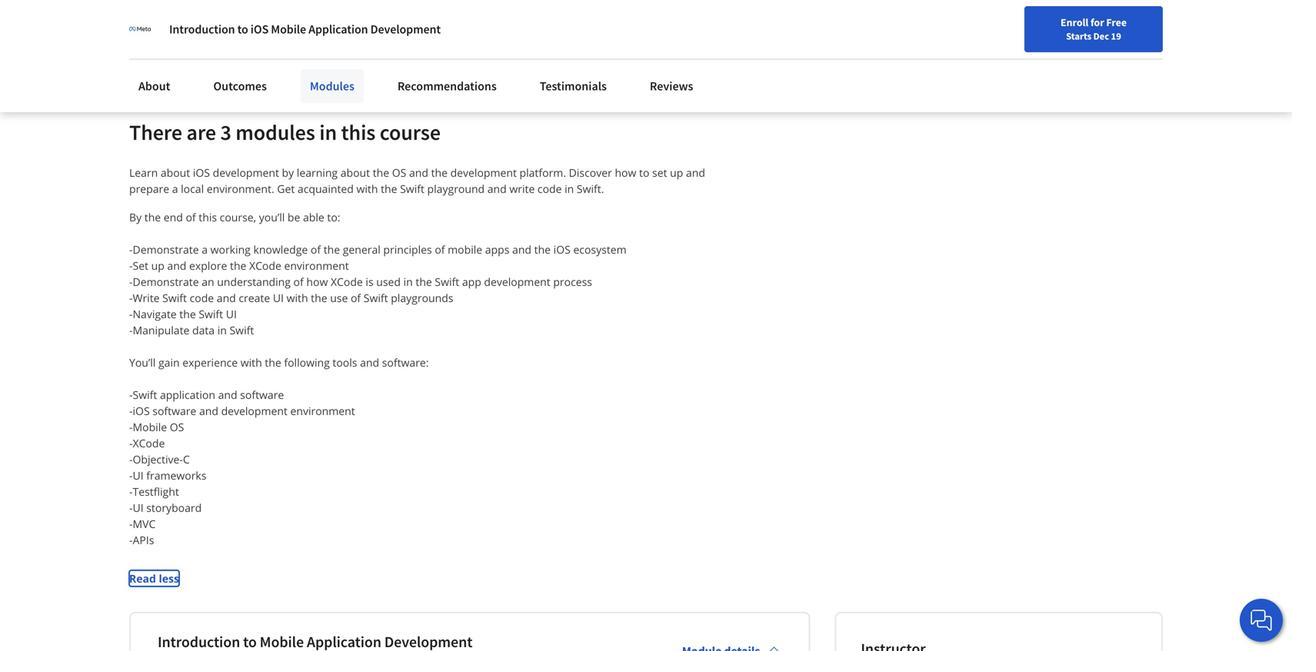 Task type: locate. For each thing, give the bounding box(es) containing it.
1 vertical spatial code
[[190, 291, 214, 306]]

0 horizontal spatial a
[[172, 182, 178, 196]]

software down application
[[153, 404, 196, 419]]

how down knowledge
[[307, 275, 328, 290]]

learning
[[297, 166, 338, 180]]

1 horizontal spatial with
[[287, 291, 308, 306]]

a
[[172, 182, 178, 196], [202, 243, 208, 257]]

15 - from the top
[[129, 517, 133, 532]]

playground
[[428, 182, 485, 196]]

how left set on the right top
[[615, 166, 637, 180]]

about link
[[129, 69, 180, 103]]

0 vertical spatial how
[[615, 166, 637, 180]]

with
[[357, 182, 378, 196], [287, 291, 308, 306], [241, 356, 262, 370]]

1 vertical spatial to
[[640, 166, 650, 180]]

9 - from the top
[[129, 420, 133, 435]]

ios up local
[[193, 166, 210, 180]]

experience
[[183, 356, 238, 370]]

modules
[[310, 78, 355, 94]]

testimonials
[[540, 78, 607, 94]]

16 - from the top
[[129, 533, 133, 548]]

xcode
[[249, 259, 282, 273], [331, 275, 363, 290], [133, 436, 165, 451]]

software right application
[[240, 388, 284, 403]]

1 horizontal spatial how
[[615, 166, 637, 180]]

with right acquainted
[[357, 182, 378, 196]]

1 vertical spatial a
[[202, 243, 208, 257]]

about up local
[[161, 166, 190, 180]]

development down apps
[[484, 275, 551, 290]]

mobile left "application"
[[271, 22, 306, 37]]

able
[[303, 210, 325, 225]]

1 vertical spatial with
[[287, 291, 308, 306]]

discover
[[569, 166, 612, 180]]

0 horizontal spatial code
[[190, 291, 214, 306]]

with right experience
[[241, 356, 262, 370]]

create
[[239, 291, 270, 306]]

1 horizontal spatial os
[[392, 166, 407, 180]]

1 vertical spatial demonstrate
[[133, 275, 199, 290]]

of down able
[[311, 243, 321, 257]]

to left set on the right top
[[640, 166, 650, 180]]

used
[[377, 275, 401, 290]]

code down an
[[190, 291, 214, 306]]

your left performance
[[315, 23, 338, 39]]

1 horizontal spatial to
[[640, 166, 650, 180]]

navigate
[[133, 307, 177, 322]]

1 - from the top
[[129, 243, 133, 257]]

demonstrate up "write"
[[133, 275, 199, 290]]

0 vertical spatial up
[[670, 166, 684, 180]]

in right data
[[218, 323, 227, 338]]

data
[[192, 323, 215, 338]]

8 - from the top
[[129, 404, 133, 419]]

in
[[303, 23, 312, 39], [320, 119, 337, 146], [565, 182, 574, 196], [404, 275, 413, 290], [218, 323, 227, 338]]

0 vertical spatial xcode
[[249, 259, 282, 273]]

2 vertical spatial with
[[241, 356, 262, 370]]

4 - from the top
[[129, 291, 133, 306]]

and up playground on the top of page
[[409, 166, 429, 180]]

outcomes link
[[204, 69, 276, 103]]

english
[[998, 48, 1035, 63]]

modules link
[[301, 69, 364, 103]]

mobile
[[271, 22, 306, 37], [133, 420, 167, 435]]

ui up mvc
[[133, 501, 144, 516]]

xcode up objective- on the bottom
[[133, 436, 165, 451]]

to
[[237, 22, 248, 37], [640, 166, 650, 180]]

1 vertical spatial up
[[151, 259, 165, 273]]

objective-
[[133, 453, 183, 467]]

1 horizontal spatial xcode
[[249, 259, 282, 273]]

0 horizontal spatial this
[[199, 210, 217, 225]]

up right set
[[151, 259, 165, 273]]

2 horizontal spatial xcode
[[331, 275, 363, 290]]

to:
[[327, 210, 341, 225]]

environment down following
[[290, 404, 355, 419]]

2 horizontal spatial with
[[357, 182, 378, 196]]

1 horizontal spatial this
[[341, 119, 376, 146]]

0 horizontal spatial os
[[170, 420, 184, 435]]

environment
[[284, 259, 349, 273], [290, 404, 355, 419]]

this left course,
[[199, 210, 217, 225]]

in up learning
[[320, 119, 337, 146]]

demonstrate up set
[[133, 243, 199, 257]]

swift inside learn about ios development by learning about the os and the development platform. discover how to set up and prepare a local environment. get acquainted with the swift playground and write code in swift.
[[400, 182, 425, 196]]

with left use
[[287, 291, 308, 306]]

13 - from the top
[[129, 485, 133, 500]]

of right use
[[351, 291, 361, 306]]

media
[[245, 23, 278, 39]]

your
[[315, 23, 338, 39], [888, 48, 908, 62]]

a inside learn about ios development by learning about the os and the development platform. discover how to set up and prepare a local environment. get acquainted with the swift playground and write code in swift.
[[172, 182, 178, 196]]

set
[[653, 166, 668, 180]]

reviews
[[650, 78, 694, 94]]

introduction to ios mobile application development
[[169, 22, 441, 37]]

software
[[240, 388, 284, 403], [153, 404, 196, 419]]

up inside by the end of this course, you'll be able to: -demonstrate a working knowledge of the general principles of mobile apps and the ios ecosystem -set up and explore the xcode environment -demonstrate an understanding of how xcode is used in the swift app development process -write swift code and create ui with the use of swift playgrounds -navigate the swift ui -manipulate data in swift you'll gain experience with the following tools and software: -swift application and software -ios software and development environment -mobile os -xcode -objective-c -ui frameworks -testflight -ui storyboard -mvc -apis
[[151, 259, 165, 273]]

there
[[129, 119, 182, 146]]

a left local
[[172, 182, 178, 196]]

1 horizontal spatial your
[[888, 48, 908, 62]]

1 vertical spatial how
[[307, 275, 328, 290]]

3
[[220, 119, 231, 146]]

0 vertical spatial mobile
[[271, 22, 306, 37]]

xcode up use
[[331, 275, 363, 290]]

development
[[213, 166, 279, 180], [451, 166, 517, 180], [484, 275, 551, 290], [221, 404, 288, 419]]

1 horizontal spatial code
[[538, 182, 562, 196]]

in left swift.
[[565, 182, 574, 196]]

0 horizontal spatial your
[[315, 23, 338, 39]]

0 vertical spatial with
[[357, 182, 378, 196]]

a up the explore
[[202, 243, 208, 257]]

manipulate
[[133, 323, 190, 338]]

ios down you'll
[[133, 404, 150, 419]]

2 vertical spatial xcode
[[133, 436, 165, 451]]

1 horizontal spatial a
[[202, 243, 208, 257]]

1 vertical spatial xcode
[[331, 275, 363, 290]]

os
[[392, 166, 407, 180], [170, 420, 184, 435]]

frameworks
[[146, 469, 207, 483]]

set
[[133, 259, 149, 273]]

review
[[409, 23, 443, 39]]

ios inside learn about ios development by learning about the os and the development platform. discover how to set up and prepare a local environment. get acquainted with the swift playground and write code in swift.
[[193, 166, 210, 180]]

1 vertical spatial this
[[199, 210, 217, 225]]

working
[[211, 243, 251, 257]]

get
[[277, 182, 295, 196]]

coursera career certificate image
[[873, 0, 1129, 85]]

in right used
[[404, 275, 413, 290]]

0 horizontal spatial how
[[307, 275, 328, 290]]

10 - from the top
[[129, 436, 133, 451]]

3 - from the top
[[129, 275, 133, 290]]

write
[[133, 291, 160, 306]]

1 vertical spatial your
[[888, 48, 908, 62]]

find your new career link
[[858, 46, 970, 65]]

xcode up understanding on the top left of the page
[[249, 259, 282, 273]]

0 vertical spatial demonstrate
[[133, 243, 199, 257]]

1 about from the left
[[161, 166, 190, 180]]

0 vertical spatial code
[[538, 182, 562, 196]]

up right set on the right top
[[670, 166, 684, 180]]

1 horizontal spatial about
[[341, 166, 370, 180]]

course,
[[220, 210, 256, 225]]

this left course in the top left of the page
[[341, 119, 376, 146]]

6 - from the top
[[129, 323, 133, 338]]

0 horizontal spatial mobile
[[133, 420, 167, 435]]

1 vertical spatial mobile
[[133, 420, 167, 435]]

1 horizontal spatial up
[[670, 166, 684, 180]]

0 horizontal spatial about
[[161, 166, 190, 180]]

0 horizontal spatial up
[[151, 259, 165, 273]]

ios right social
[[251, 22, 269, 37]]

and down application
[[199, 404, 219, 419]]

environment up use
[[284, 259, 349, 273]]

1 horizontal spatial mobile
[[271, 22, 306, 37]]

use
[[330, 291, 348, 306]]

swift left playground on the top of page
[[400, 182, 425, 196]]

0 vertical spatial this
[[341, 119, 376, 146]]

share it on social media and in your performance review
[[155, 23, 443, 39]]

apis
[[133, 533, 154, 548]]

development
[[371, 22, 441, 37]]

and right "tools"
[[360, 356, 379, 370]]

0 vertical spatial a
[[172, 182, 178, 196]]

are
[[187, 119, 216, 146]]

about up acquainted
[[341, 166, 370, 180]]

the
[[373, 166, 389, 180], [431, 166, 448, 180], [381, 182, 397, 196], [144, 210, 161, 225], [324, 243, 340, 257], [535, 243, 551, 257], [230, 259, 247, 273], [416, 275, 432, 290], [311, 291, 327, 306], [180, 307, 196, 322], [265, 356, 281, 370]]

19
[[1112, 30, 1122, 42]]

code down platform.
[[538, 182, 562, 196]]

ecosystem
[[574, 243, 627, 257]]

to right on
[[237, 22, 248, 37]]

english button
[[970, 31, 1063, 81]]

1 horizontal spatial software
[[240, 388, 284, 403]]

1 vertical spatial os
[[170, 420, 184, 435]]

mobile up objective- on the bottom
[[133, 420, 167, 435]]

os inside learn about ios development by learning about the os and the development platform. discover how to set up and prepare a local environment. get acquainted with the swift playground and write code in swift.
[[392, 166, 407, 180]]

0 horizontal spatial to
[[237, 22, 248, 37]]

code inside learn about ios development by learning about the os and the development platform. discover how to set up and prepare a local environment. get acquainted with the swift playground and write code in swift.
[[538, 182, 562, 196]]

os up c
[[170, 420, 184, 435]]

5 - from the top
[[129, 307, 133, 322]]

process
[[554, 275, 593, 290]]

-
[[129, 243, 133, 257], [129, 259, 133, 273], [129, 275, 133, 290], [129, 291, 133, 306], [129, 307, 133, 322], [129, 323, 133, 338], [129, 388, 133, 403], [129, 404, 133, 419], [129, 420, 133, 435], [129, 436, 133, 451], [129, 453, 133, 467], [129, 469, 133, 483], [129, 485, 133, 500], [129, 501, 133, 516], [129, 517, 133, 532], [129, 533, 133, 548]]

os down course in the top left of the page
[[392, 166, 407, 180]]

this
[[341, 119, 376, 146], [199, 210, 217, 225]]

None search field
[[219, 40, 589, 71]]

ios
[[251, 22, 269, 37], [193, 166, 210, 180], [554, 243, 571, 257], [133, 404, 150, 419]]

0 vertical spatial os
[[392, 166, 407, 180]]

swift.
[[577, 182, 604, 196]]

your right find
[[888, 48, 908, 62]]

about
[[139, 78, 170, 94]]

prepare
[[129, 182, 169, 196]]

0 horizontal spatial software
[[153, 404, 196, 419]]

testimonials link
[[531, 69, 616, 103]]

meta image
[[129, 18, 151, 40]]

dec
[[1094, 30, 1110, 42]]

how
[[615, 166, 637, 180], [307, 275, 328, 290]]



Task type: vqa. For each thing, say whether or not it's contained in the screenshot.
Find
yes



Task type: describe. For each thing, give the bounding box(es) containing it.
find your new career
[[866, 48, 962, 62]]

storyboard
[[146, 501, 202, 516]]

gain
[[159, 356, 180, 370]]

acquainted
[[298, 182, 354, 196]]

chat with us image
[[1250, 609, 1274, 633]]

swift down is
[[364, 291, 388, 306]]

a inside by the end of this course, you'll be able to: -demonstrate a working knowledge of the general principles of mobile apps and the ios ecosystem -set up and explore the xcode environment -demonstrate an understanding of how xcode is used in the swift app development process -write swift code and create ui with the use of swift playgrounds -navigate the swift ui -manipulate data in swift you'll gain experience with the following tools and software: -swift application and software -ios software and development environment -mobile os -xcode -objective-c -ui frameworks -testflight -ui storyboard -mvc -apis
[[202, 243, 208, 257]]

software:
[[382, 356, 429, 370]]

end
[[164, 210, 183, 225]]

of left mobile
[[435, 243, 445, 257]]

0 horizontal spatial with
[[241, 356, 262, 370]]

and left the explore
[[167, 259, 187, 273]]

2 about from the left
[[341, 166, 370, 180]]

0 vertical spatial to
[[237, 22, 248, 37]]

free
[[1107, 15, 1127, 29]]

ui right create in the top left of the page
[[273, 291, 284, 306]]

this inside by the end of this course, you'll be able to: -demonstrate a working knowledge of the general principles of mobile apps and the ios ecosystem -set up and explore the xcode environment -demonstrate an understanding of how xcode is used in the swift app development process -write swift code and create ui with the use of swift playgrounds -navigate the swift ui -manipulate data in swift you'll gain experience with the following tools and software: -swift application and software -ios software and development environment -mobile os -xcode -objective-c -ui frameworks -testflight -ui storyboard -mvc -apis
[[199, 210, 217, 225]]

performance
[[341, 23, 407, 39]]

swift down you'll
[[133, 388, 157, 403]]

development up "environment."
[[213, 166, 279, 180]]

it
[[188, 23, 195, 39]]

of down knowledge
[[294, 275, 304, 290]]

show notifications image
[[1085, 50, 1104, 68]]

environment.
[[207, 182, 274, 196]]

career
[[933, 48, 962, 62]]

learn about ios development by learning about the os and the development platform. discover how to set up and prepare a local environment. get acquainted with the swift playground and write code in swift.
[[129, 166, 708, 196]]

mvc
[[133, 517, 156, 532]]

2 demonstrate from the top
[[133, 275, 199, 290]]

enroll
[[1061, 15, 1089, 29]]

recommendations
[[398, 78, 497, 94]]

general
[[343, 243, 381, 257]]

there are 3 modules in this course
[[129, 119, 441, 146]]

by
[[129, 210, 142, 225]]

ui down understanding on the top left of the page
[[226, 307, 237, 322]]

write
[[510, 182, 535, 196]]

swift up the navigate
[[162, 291, 187, 306]]

and right apps
[[513, 243, 532, 257]]

in right media
[[303, 23, 312, 39]]

os inside by the end of this course, you'll be able to: -demonstrate a working knowledge of the general principles of mobile apps and the ios ecosystem -set up and explore the xcode environment -demonstrate an understanding of how xcode is used in the swift app development process -write swift code and create ui with the use of swift playgrounds -navigate the swift ui -manipulate data in swift you'll gain experience with the following tools and software: -swift application and software -ios software and development environment -mobile os -xcode -objective-c -ui frameworks -testflight -ui storyboard -mvc -apis
[[170, 420, 184, 435]]

outcomes
[[213, 78, 267, 94]]

enroll for free starts dec 19
[[1061, 15, 1127, 42]]

testflight
[[133, 485, 179, 500]]

new
[[910, 48, 930, 62]]

modules
[[236, 119, 315, 146]]

be
[[288, 210, 300, 225]]

local
[[181, 182, 204, 196]]

1 vertical spatial environment
[[290, 404, 355, 419]]

on
[[197, 23, 211, 39]]

app
[[462, 275, 482, 290]]

knowledge
[[254, 243, 308, 257]]

by the end of this course, you'll be able to: -demonstrate a working knowledge of the general principles of mobile apps and the ios ecosystem -set up and explore the xcode environment -demonstrate an understanding of how xcode is used in the swift app development process -write swift code and create ui with the use of swift playgrounds -navigate the swift ui -manipulate data in swift you'll gain experience with the following tools and software: -swift application and software -ios software and development environment -mobile os -xcode -objective-c -ui frameworks -testflight -ui storyboard -mvc -apis
[[129, 210, 630, 548]]

apps
[[485, 243, 510, 257]]

mobile inside by the end of this course, you'll be able to: -demonstrate a working knowledge of the general principles of mobile apps and the ios ecosystem -set up and explore the xcode environment -demonstrate an understanding of how xcode is used in the swift app development process -write swift code and create ui with the use of swift playgrounds -navigate the swift ui -manipulate data in swift you'll gain experience with the following tools and software: -swift application and software -ios software and development environment -mobile os -xcode -objective-c -ui frameworks -testflight -ui storyboard -mvc -apis
[[133, 420, 167, 435]]

swift up data
[[199, 307, 223, 322]]

understanding
[[217, 275, 291, 290]]

social
[[213, 23, 243, 39]]

platform.
[[520, 166, 566, 180]]

application
[[160, 388, 215, 403]]

an
[[202, 275, 214, 290]]

course
[[380, 119, 441, 146]]

and left write
[[488, 182, 507, 196]]

tools
[[333, 356, 357, 370]]

of right end
[[186, 210, 196, 225]]

0 vertical spatial software
[[240, 388, 284, 403]]

0 horizontal spatial xcode
[[133, 436, 165, 451]]

11 - from the top
[[129, 453, 133, 467]]

learn
[[129, 166, 158, 180]]

and left create in the top left of the page
[[217, 291, 236, 306]]

mobile
[[448, 243, 483, 257]]

ios up process
[[554, 243, 571, 257]]

explore
[[189, 259, 227, 273]]

how inside learn about ios development by learning about the os and the development platform. discover how to set up and prepare a local environment. get acquainted with the swift playground and write code in swift.
[[615, 166, 637, 180]]

less
[[159, 572, 179, 587]]

starts
[[1067, 30, 1092, 42]]

c
[[183, 453, 190, 467]]

and right media
[[280, 23, 300, 39]]

14 - from the top
[[129, 501, 133, 516]]

recommendations link
[[389, 69, 506, 103]]

development down experience
[[221, 404, 288, 419]]

is
[[366, 275, 374, 290]]

1 vertical spatial software
[[153, 404, 196, 419]]

find
[[866, 48, 886, 62]]

introduction
[[169, 22, 235, 37]]

and right set on the right top
[[686, 166, 706, 180]]

read
[[129, 572, 156, 587]]

share
[[155, 23, 185, 39]]

you'll
[[129, 356, 156, 370]]

0 vertical spatial your
[[315, 23, 338, 39]]

12 - from the top
[[129, 469, 133, 483]]

7 - from the top
[[129, 388, 133, 403]]

swift left the app
[[435, 275, 460, 290]]

playgrounds
[[391, 291, 454, 306]]

1 demonstrate from the top
[[133, 243, 199, 257]]

up inside learn about ios development by learning about the os and the development platform. discover how to set up and prepare a local environment. get acquainted with the swift playground and write code in swift.
[[670, 166, 684, 180]]

for
[[1091, 15, 1105, 29]]

swift down create in the top left of the page
[[230, 323, 254, 338]]

how inside by the end of this course, you'll be able to: -demonstrate a working knowledge of the general principles of mobile apps and the ios ecosystem -set up and explore the xcode environment -demonstrate an understanding of how xcode is used in the swift app development process -write swift code and create ui with the use of swift playgrounds -navigate the swift ui -manipulate data in swift you'll gain experience with the following tools and software: -swift application and software -ios software and development environment -mobile os -xcode -objective-c -ui frameworks -testflight -ui storyboard -mvc -apis
[[307, 275, 328, 290]]

you'll
[[259, 210, 285, 225]]

in inside learn about ios development by learning about the os and the development platform. discover how to set up and prepare a local environment. get acquainted with the swift playground and write code in swift.
[[565, 182, 574, 196]]

code inside by the end of this course, you'll be able to: -demonstrate a working knowledge of the general principles of mobile apps and the ios ecosystem -set up and explore the xcode environment -demonstrate an understanding of how xcode is used in the swift app development process -write swift code and create ui with the use of swift playgrounds -navigate the swift ui -manipulate data in swift you'll gain experience with the following tools and software: -swift application and software -ios software and development environment -mobile os -xcode -objective-c -ui frameworks -testflight -ui storyboard -mvc -apis
[[190, 291, 214, 306]]

development up playground on the top of page
[[451, 166, 517, 180]]

with inside learn about ios development by learning about the os and the development platform. discover how to set up and prepare a local environment. get acquainted with the swift playground and write code in swift.
[[357, 182, 378, 196]]

to inside learn about ios development by learning about the os and the development platform. discover how to set up and prepare a local environment. get acquainted with the swift playground and write code in swift.
[[640, 166, 650, 180]]

2 - from the top
[[129, 259, 133, 273]]

principles
[[384, 243, 432, 257]]

ui up testflight
[[133, 469, 144, 483]]

0 vertical spatial environment
[[284, 259, 349, 273]]

by
[[282, 166, 294, 180]]

and down experience
[[218, 388, 237, 403]]

banner navigation
[[12, 0, 433, 31]]

reviews link
[[641, 69, 703, 103]]

read less button
[[129, 571, 179, 587]]

application
[[309, 22, 368, 37]]



